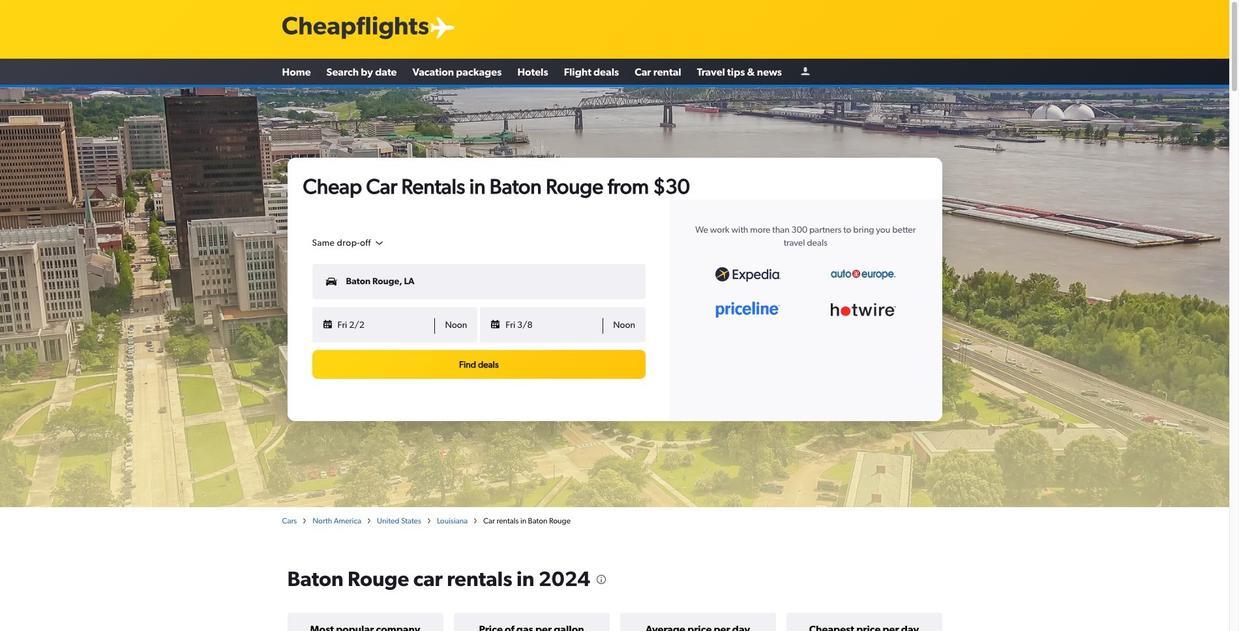 Task type: describe. For each thing, give the bounding box(es) containing it.
autoeurope image
[[831, 269, 896, 280]]

priceline image
[[715, 302, 781, 318]]

baton rouge image
[[0, 87, 1229, 507]]

Car drop-off location Same drop-off field
[[312, 237, 385, 249]]

expedia image
[[715, 267, 781, 282]]



Task type: vqa. For each thing, say whether or not it's contained in the screenshot.
Turo image
no



Task type: locate. For each thing, give the bounding box(es) containing it.
None text field
[[312, 264, 646, 299]]

None text field
[[312, 307, 646, 342]]

hotwire image
[[831, 303, 896, 317]]



